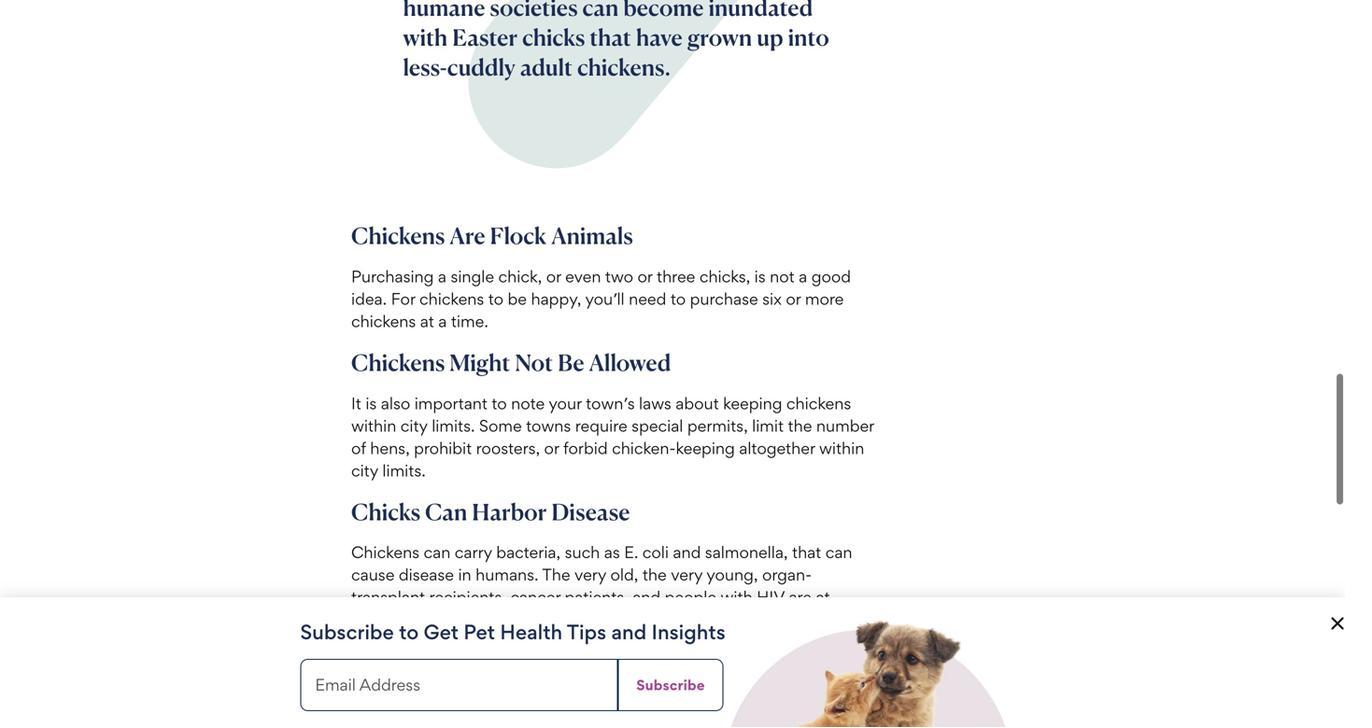 Task type: describe. For each thing, give the bounding box(es) containing it.
insights
[[652, 620, 726, 645]]

in inside chickens can carry bacteria, such as e. coli and salmonella, that can cause disease in humans. the very old, the very young, organ- transplant recipients, cancer patients, and people with hiv are at highest risk of contracting disease from a chicken.
[[458, 565, 471, 585]]

roosters,
[[476, 438, 540, 458]]

such
[[565, 543, 600, 563]]

laws
[[639, 394, 671, 414]]

recipients,
[[429, 588, 506, 608]]

close image
[[1327, 613, 1345, 635]]

you'll
[[585, 289, 625, 309]]

hiv
[[757, 588, 785, 608]]

are
[[450, 221, 485, 250]]

three
[[657, 267, 695, 287]]

bacteria,
[[496, 543, 561, 563]]

special
[[632, 416, 683, 436]]

to down single
[[488, 289, 504, 309]]

get
[[424, 620, 459, 645]]

it is also important to note your town's laws about keeping chickens within city limits. some towns require special permits, limit the number of hens, prohibit roosters, or forbid chicken-keeping altogether within city limits.
[[351, 394, 874, 481]]

baby
[[797, 670, 834, 690]]

or up "need"
[[638, 267, 653, 287]]

towns
[[526, 416, 571, 436]]

transplant
[[351, 588, 425, 608]]

prohibit
[[414, 438, 472, 458]]

purchasing a single chick, or even two or three chicks, is not a good idea. for chickens to be happy, you'll need to purchase six or more chickens at a time.
[[351, 267, 851, 332]]

be
[[558, 348, 584, 377]]

also inside it is also important to note your town's laws about keeping chickens within city limits. some towns require special permits, limit the number of hens, prohibit roosters, or forbid chicken-keeping altogether within city limits.
[[381, 394, 410, 414]]

for
[[391, 289, 415, 309]]

a inside chickens can carry bacteria, such as e. coli and salmonella, that can cause disease in humans. the very old, the very young, organ- transplant recipients, cancer patients, and people with hiv are at highest risk of contracting disease from a chicken.
[[647, 610, 655, 630]]

people
[[665, 588, 717, 608]]

your inside it is also important to note your town's laws about keeping chickens within city limits. some towns require special permits, limit the number of hens, prohibit roosters, or forbid chicken-keeping altogether within city limits.
[[549, 394, 582, 414]]

even
[[565, 267, 601, 287]]

cause
[[351, 565, 395, 585]]

chickens.
[[351, 692, 420, 713]]

it
[[351, 394, 361, 414]]

cancer
[[510, 588, 561, 608]]

adult
[[736, 670, 773, 690]]

0 horizontal spatial can
[[424, 543, 451, 563]]

always
[[448, 670, 497, 690]]

wash
[[501, 670, 539, 690]]

chickens inside it is also important to note your town's laws about keeping chickens within city limits. some towns require special permits, limit the number of hens, prohibit roosters, or forbid chicken-keeping altogether within city limits.
[[787, 394, 851, 414]]

handling
[[667, 670, 732, 690]]

salmonella,
[[705, 543, 788, 563]]

chickens might not be allowed
[[351, 348, 671, 377]]

feces
[[504, 648, 543, 668]]

newsletter subscription element
[[0, 598, 1345, 728]]

a left single
[[438, 267, 447, 287]]

chickens are flock animals
[[351, 221, 633, 250]]

note
[[511, 394, 545, 414]]

are
[[789, 588, 812, 608]]

on
[[728, 648, 747, 668]]

harbor
[[472, 498, 547, 526]]

1 vertical spatial keeping
[[676, 438, 735, 458]]

permits,
[[687, 416, 748, 436]]

1 vertical spatial city
[[351, 461, 378, 481]]

2 very from the left
[[671, 565, 703, 585]]

hens,
[[370, 438, 410, 458]]

and right coli
[[673, 543, 701, 563]]

to inside it is also important to note your town's laws about keeping chickens within city limits. some towns require special permits, limit the number of hens, prohibit roosters, or forbid chicken-keeping altogether within city limits.
[[492, 394, 507, 414]]

about
[[676, 394, 719, 414]]

tips
[[567, 620, 606, 645]]

spread
[[432, 648, 482, 668]]

of inside it is also important to note your town's laws about keeping chickens within city limits. some towns require special permits, limit the number of hens, prohibit roosters, or forbid chicken-keeping altogether within city limits.
[[351, 438, 366, 458]]

it's
[[819, 648, 841, 668]]

health
[[500, 620, 563, 645]]

bacteria
[[351, 648, 412, 668]]

not
[[770, 267, 795, 287]]

1 horizontal spatial disease
[[548, 610, 603, 630]]

0 vertical spatial city
[[401, 416, 428, 436]]

carry
[[455, 543, 492, 563]]

to down three
[[671, 289, 686, 309]]

chickens can carry bacteria, such as e. coli and salmonella, that can cause disease in humans. the very old, the very young, organ- transplant recipients, cancer patients, and people with hiv are at highest risk of contracting disease from a chicken.
[[351, 543, 852, 630]]

require
[[575, 416, 628, 436]]

purchase
[[690, 289, 758, 309]]

highest
[[351, 610, 406, 630]]

pet
[[464, 620, 495, 645]]

1 horizontal spatial chickens
[[419, 289, 484, 309]]

young,
[[707, 565, 758, 585]]

0 horizontal spatial within
[[351, 416, 396, 436]]

purchasing
[[351, 267, 434, 287]]

limit
[[752, 416, 784, 436]]

0 horizontal spatial limits.
[[382, 461, 426, 481]]

organ-
[[762, 565, 812, 585]]

from
[[607, 610, 643, 630]]

or up happy, at the top left of page
[[546, 267, 561, 287]]

hands
[[580, 670, 625, 690]]



Task type: locate. For each thing, give the bounding box(es) containing it.
at
[[420, 311, 434, 332], [816, 588, 830, 608]]

your right wash
[[543, 670, 576, 690]]

is inside the purchasing a single chick, or even two or three chicks, is not a good idea. for chickens to be happy, you'll need to purchase six or more chickens at a time.
[[755, 267, 766, 287]]

1 horizontal spatial can
[[580, 648, 607, 668]]

or right six
[[786, 289, 801, 309]]

to down 'spread'
[[428, 670, 444, 690]]

can right that
[[826, 543, 852, 563]]

a
[[438, 267, 447, 287], [799, 267, 807, 287], [438, 311, 447, 332], [647, 610, 655, 630]]

e.
[[624, 543, 638, 563]]

be up after
[[644, 648, 663, 668]]

1 vertical spatial your
[[543, 670, 576, 690]]

important
[[415, 394, 488, 414], [351, 670, 424, 690]]

need
[[629, 289, 666, 309]]

some
[[479, 416, 522, 436]]

subscribe up bacteria
[[300, 620, 394, 645]]

at right are
[[816, 588, 830, 608]]

is for it is also important to note your town's laws about keeping chickens within city limits. some towns require special permits, limit the number of hens, prohibit roosters, or forbid chicken-keeping altogether within city limits.
[[366, 394, 377, 414]]

chickens
[[419, 289, 484, 309], [351, 311, 416, 332], [787, 394, 851, 414]]

chickens up time.
[[419, 289, 484, 309]]

happy,
[[531, 289, 581, 309]]

the
[[542, 565, 570, 585]]

1 horizontal spatial very
[[671, 565, 703, 585]]

or inside it is also important to note your town's laws about keeping chickens within city limits. some towns require special permits, limit the number of hens, prohibit roosters, or forbid chicken-keeping altogether within city limits.
[[544, 438, 559, 458]]

your up towns
[[549, 394, 582, 414]]

very up patients,
[[575, 565, 606, 585]]

2 horizontal spatial can
[[826, 543, 852, 563]]

also
[[381, 394, 410, 414], [611, 648, 640, 668]]

None email field
[[300, 660, 618, 712]]

none email field inside the newsletter subscription element
[[300, 660, 618, 712]]

0 vertical spatial at
[[420, 311, 434, 332]]

a right from
[[647, 610, 655, 630]]

and
[[673, 543, 701, 563], [633, 588, 661, 608], [611, 620, 647, 645], [548, 648, 576, 668]]

1 vertical spatial of
[[439, 610, 454, 630]]

0 horizontal spatial be
[[508, 289, 527, 309]]

chickens up number
[[787, 394, 851, 414]]

0 vertical spatial within
[[351, 416, 396, 436]]

0 horizontal spatial chickens
[[351, 311, 416, 332]]

limits. down the "hens,"
[[382, 461, 426, 481]]

1 horizontal spatial limits.
[[432, 416, 475, 436]]

subscribe button
[[618, 660, 724, 712]]

and inside bacteria is spread in feces and can also be present on feathers. it's important to always wash your hands after handling adult or baby chickens.
[[548, 648, 576, 668]]

to up some in the bottom left of the page
[[492, 394, 507, 414]]

within down number
[[819, 438, 864, 458]]

0 vertical spatial also
[[381, 394, 410, 414]]

1 vertical spatial subscribe
[[637, 677, 705, 694]]

the up altogether
[[788, 416, 812, 436]]

single
[[451, 267, 494, 287]]

city down the "hens,"
[[351, 461, 378, 481]]

time.
[[451, 311, 488, 332]]

0 vertical spatial the
[[788, 416, 812, 436]]

and up from
[[633, 588, 661, 608]]

1 vertical spatial within
[[819, 438, 864, 458]]

in down pet
[[486, 648, 500, 668]]

your inside bacteria is spread in feces and can also be present on feathers. it's important to always wash your hands after handling adult or baby chickens.
[[543, 670, 576, 690]]

can left carry
[[424, 543, 451, 563]]

disease
[[399, 565, 454, 585], [548, 610, 603, 630]]

chickens down the idea.
[[351, 311, 416, 332]]

the down coli
[[643, 565, 667, 585]]

within
[[351, 416, 396, 436], [819, 438, 864, 458]]

0 vertical spatial in
[[458, 565, 471, 585]]

very up people
[[671, 565, 703, 585]]

chicken.
[[659, 610, 721, 630]]

also up after
[[611, 648, 640, 668]]

2 vertical spatial is
[[416, 648, 428, 668]]

0 vertical spatial your
[[549, 394, 582, 414]]

risk
[[410, 610, 435, 630]]

keeping up limit
[[723, 394, 782, 414]]

can up hands
[[580, 648, 607, 668]]

1 vertical spatial limits.
[[382, 461, 426, 481]]

chicks can harbor disease
[[351, 498, 630, 526]]

that
[[792, 543, 821, 563]]

keeping
[[723, 394, 782, 414], [676, 438, 735, 458]]

your
[[549, 394, 582, 414], [543, 670, 576, 690]]

or down 'feathers.'
[[777, 670, 792, 690]]

forbid
[[563, 438, 608, 458]]

important inside bacteria is spread in feces and can also be present on feathers. it's important to always wash your hands after handling adult or baby chickens.
[[351, 670, 424, 690]]

1 vertical spatial also
[[611, 648, 640, 668]]

1 horizontal spatial the
[[788, 416, 812, 436]]

limits.
[[432, 416, 475, 436], [382, 461, 426, 481]]

0 vertical spatial is
[[755, 267, 766, 287]]

to inside the newsletter subscription element
[[399, 620, 419, 645]]

1 horizontal spatial at
[[816, 588, 830, 608]]

0 horizontal spatial of
[[351, 438, 366, 458]]

1 horizontal spatial within
[[819, 438, 864, 458]]

chickens inside chickens can carry bacteria, such as e. coli and salmonella, that can cause disease in humans. the very old, the very young, organ- transplant recipients, cancer patients, and people with hiv are at highest risk of contracting disease from a chicken.
[[351, 543, 420, 563]]

contracting
[[458, 610, 544, 630]]

important inside it is also important to note your town's laws about keeping chickens within city limits. some towns require special permits, limit the number of hens, prohibit roosters, or forbid chicken-keeping altogether within city limits.
[[415, 394, 488, 414]]

0 vertical spatial chickens
[[351, 221, 445, 250]]

of
[[351, 438, 366, 458], [439, 610, 454, 630]]

of inside chickens can carry bacteria, such as e. coli and salmonella, that can cause disease in humans. the very old, the very young, organ- transplant recipients, cancer patients, and people with hiv are at highest risk of contracting disease from a chicken.
[[439, 610, 454, 630]]

is left 'not'
[[755, 267, 766, 287]]

present
[[668, 648, 724, 668]]

3 chickens from the top
[[351, 543, 420, 563]]

as
[[604, 543, 620, 563]]

at inside chickens can carry bacteria, such as e. coli and salmonella, that can cause disease in humans. the very old, the very young, organ- transplant recipients, cancer patients, and people with hiv are at highest risk of contracting disease from a chicken.
[[816, 588, 830, 608]]

1 horizontal spatial is
[[416, 648, 428, 668]]

feathers.
[[751, 648, 815, 668]]

at inside the purchasing a single chick, or even two or three chicks, is not a good idea. for chickens to be happy, you'll need to purchase six or more chickens at a time.
[[420, 311, 434, 332]]

chickens up purchasing
[[351, 221, 445, 250]]

chickens for chickens are flock animals
[[351, 221, 445, 250]]

more
[[805, 289, 844, 309]]

after
[[629, 670, 663, 690]]

1 vertical spatial chickens
[[351, 348, 445, 377]]

1 vertical spatial in
[[486, 648, 500, 668]]

chick,
[[498, 267, 542, 287]]

limits. up "prohibit"
[[432, 416, 475, 436]]

and right tips
[[611, 620, 647, 645]]

chicken-
[[612, 438, 676, 458]]

chickens up "it"
[[351, 348, 445, 377]]

0 horizontal spatial also
[[381, 394, 410, 414]]

altogether
[[739, 438, 815, 458]]

2 horizontal spatial is
[[755, 267, 766, 287]]

0 horizontal spatial city
[[351, 461, 378, 481]]

important up "prohibit"
[[415, 394, 488, 414]]

old,
[[611, 565, 638, 585]]

is for bacteria is spread in feces and can also be present on feathers. it's important to always wash your hands after handling adult or baby chickens.
[[416, 648, 428, 668]]

1 horizontal spatial subscribe
[[637, 677, 705, 694]]

0 horizontal spatial the
[[643, 565, 667, 585]]

2 vertical spatial chickens
[[351, 543, 420, 563]]

2 horizontal spatial chickens
[[787, 394, 851, 414]]

also inside bacteria is spread in feces and can also be present on feathers. it's important to always wash your hands after handling adult or baby chickens.
[[611, 648, 640, 668]]

be
[[508, 289, 527, 309], [644, 648, 663, 668]]

1 horizontal spatial in
[[486, 648, 500, 668]]

also right "it"
[[381, 394, 410, 414]]

disease down patients,
[[548, 610, 603, 630]]

two
[[605, 267, 633, 287]]

important up chickens.
[[351, 670, 424, 690]]

chickens for chickens might not be allowed
[[351, 348, 445, 377]]

of right risk
[[439, 610, 454, 630]]

at left time.
[[420, 311, 434, 332]]

chickens up cause
[[351, 543, 420, 563]]

within up the "hens,"
[[351, 416, 396, 436]]

0 horizontal spatial very
[[575, 565, 606, 585]]

and down tips
[[548, 648, 576, 668]]

puppy and kitten hugging image
[[731, 613, 1006, 728]]

1 vertical spatial disease
[[548, 610, 603, 630]]

2 chickens from the top
[[351, 348, 445, 377]]

the inside chickens can carry bacteria, such as e. coli and salmonella, that can cause disease in humans. the very old, the very young, organ- transplant recipients, cancer patients, and people with hiv are at highest risk of contracting disease from a chicken.
[[643, 565, 667, 585]]

be inside bacteria is spread in feces and can also be present on feathers. it's important to always wash your hands after handling adult or baby chickens.
[[644, 648, 663, 668]]

might
[[450, 348, 511, 377]]

0 horizontal spatial disease
[[399, 565, 454, 585]]

is down get
[[416, 648, 428, 668]]

a left time.
[[438, 311, 447, 332]]

animals
[[551, 221, 633, 250]]

number
[[816, 416, 874, 436]]

in inside bacteria is spread in feces and can also be present on feathers. it's important to always wash your hands after handling adult or baby chickens.
[[486, 648, 500, 668]]

1 vertical spatial the
[[643, 565, 667, 585]]

1 horizontal spatial also
[[611, 648, 640, 668]]

is inside it is also important to note your town's laws about keeping chickens within city limits. some towns require special permits, limit the number of hens, prohibit roosters, or forbid chicken-keeping altogether within city limits.
[[366, 394, 377, 414]]

very
[[575, 565, 606, 585], [671, 565, 703, 585]]

be inside the purchasing a single chick, or even two or three chicks, is not a good idea. for chickens to be happy, you'll need to purchase six or more chickens at a time.
[[508, 289, 527, 309]]

be down chick,
[[508, 289, 527, 309]]

1 horizontal spatial city
[[401, 416, 428, 436]]

a right 'not'
[[799, 267, 807, 287]]

0 vertical spatial important
[[415, 394, 488, 414]]

0 vertical spatial limits.
[[432, 416, 475, 436]]

chicks,
[[700, 267, 750, 287]]

1 vertical spatial chickens
[[351, 311, 416, 332]]

1 horizontal spatial of
[[439, 610, 454, 630]]

in
[[458, 565, 471, 585], [486, 648, 500, 668]]

can inside bacteria is spread in feces and can also be present on feathers. it's important to always wash your hands after handling adult or baby chickens.
[[580, 648, 607, 668]]

to inside bacteria is spread in feces and can also be present on feathers. it's important to always wash your hands after handling adult or baby chickens.
[[428, 670, 444, 690]]

1 chickens from the top
[[351, 221, 445, 250]]

is inside bacteria is spread in feces and can also be present on feathers. it's important to always wash your hands after handling adult or baby chickens.
[[416, 648, 428, 668]]

idea.
[[351, 289, 387, 309]]

1 horizontal spatial be
[[644, 648, 663, 668]]

town's
[[586, 394, 635, 414]]

flock
[[490, 221, 547, 250]]

can
[[425, 498, 467, 526]]

coli
[[642, 543, 669, 563]]

city up the "hens,"
[[401, 416, 428, 436]]

in up 'recipients,'
[[458, 565, 471, 585]]

or inside bacteria is spread in feces and can also be present on feathers. it's important to always wash your hands after handling adult or baby chickens.
[[777, 670, 792, 690]]

to
[[488, 289, 504, 309], [671, 289, 686, 309], [492, 394, 507, 414], [399, 620, 419, 645], [428, 670, 444, 690]]

is right "it"
[[366, 394, 377, 414]]

1 very from the left
[[575, 565, 606, 585]]

humans.
[[476, 565, 539, 585]]

not
[[515, 348, 553, 377]]

chickens
[[351, 221, 445, 250], [351, 348, 445, 377], [351, 543, 420, 563]]

1 vertical spatial important
[[351, 670, 424, 690]]

0 vertical spatial keeping
[[723, 394, 782, 414]]

1 vertical spatial at
[[816, 588, 830, 608]]

0 horizontal spatial at
[[420, 311, 434, 332]]

allowed
[[589, 348, 671, 377]]

city
[[401, 416, 428, 436], [351, 461, 378, 481]]

subscribe inside button
[[637, 677, 705, 694]]

and inside the newsletter subscription element
[[611, 620, 647, 645]]

1 vertical spatial is
[[366, 394, 377, 414]]

chickens for chickens can carry bacteria, such as e. coli and salmonella, that can cause disease in humans. the very old, the very young, organ- transplant recipients, cancer patients, and people with hiv are at highest risk of contracting disease from a chicken.
[[351, 543, 420, 563]]

the
[[788, 416, 812, 436], [643, 565, 667, 585]]

subscribe for subscribe to get pet health tips and insights
[[300, 620, 394, 645]]

0 vertical spatial be
[[508, 289, 527, 309]]

0 horizontal spatial is
[[366, 394, 377, 414]]

0 horizontal spatial subscribe
[[300, 620, 394, 645]]

disease
[[551, 498, 630, 526]]

is
[[755, 267, 766, 287], [366, 394, 377, 414], [416, 648, 428, 668]]

0 vertical spatial subscribe
[[300, 620, 394, 645]]

0 vertical spatial of
[[351, 438, 366, 458]]

subscribe for subscribe
[[637, 677, 705, 694]]

keeping down permits,
[[676, 438, 735, 458]]

to left get
[[399, 620, 419, 645]]

0 horizontal spatial in
[[458, 565, 471, 585]]

or down towns
[[544, 438, 559, 458]]

can
[[424, 543, 451, 563], [826, 543, 852, 563], [580, 648, 607, 668]]

2 vertical spatial chickens
[[787, 394, 851, 414]]

subscribe down present at the bottom
[[637, 677, 705, 694]]

0 vertical spatial disease
[[399, 565, 454, 585]]

with
[[721, 588, 753, 608]]

bacteria is spread in feces and can also be present on feathers. it's important to always wash your hands after handling adult or baby chickens.
[[351, 648, 841, 713]]

of left the "hens,"
[[351, 438, 366, 458]]

patients,
[[565, 588, 628, 608]]

the inside it is also important to note your town's laws about keeping chickens within city limits. some towns require special permits, limit the number of hens, prohibit roosters, or forbid chicken-keeping altogether within city limits.
[[788, 416, 812, 436]]

disease up transplant
[[399, 565, 454, 585]]

1 vertical spatial be
[[644, 648, 663, 668]]

chicks
[[351, 498, 421, 526]]

or
[[546, 267, 561, 287], [638, 267, 653, 287], [786, 289, 801, 309], [544, 438, 559, 458], [777, 670, 792, 690]]

0 vertical spatial chickens
[[419, 289, 484, 309]]

subscribe to get pet health tips and insights
[[300, 620, 726, 645]]



Task type: vqa. For each thing, say whether or not it's contained in the screenshot.
or
yes



